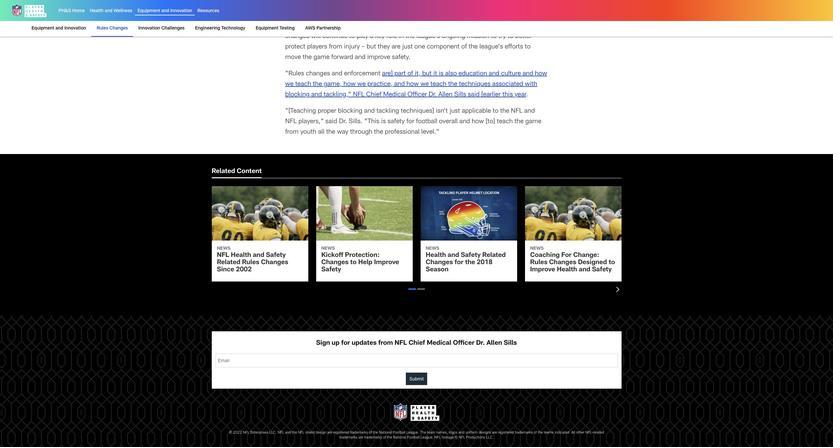 Task type: locate. For each thing, give the bounding box(es) containing it.
aws partnership
[[305, 26, 341, 31]]

league's down the analyze
[[416, 34, 440, 40]]

equipment and innovation up the innovation challenges
[[138, 9, 192, 14]]

rules inside rules changes link
[[97, 26, 108, 31]]

1 horizontal spatial said
[[468, 92, 480, 99]]

it, up ongoing
[[442, 23, 448, 30]]

0 horizontal spatial medical
[[383, 92, 406, 99]]

techniques]
[[401, 108, 434, 115]]

equipment testing
[[256, 26, 295, 31]]

nfl left shield
[[298, 432, 304, 435]]

0 vertical spatial llc.
[[269, 432, 277, 435]]

equipment and innovation link down ph&s
[[32, 21, 89, 36]]

to
[[485, 0, 491, 3], [349, 34, 355, 40], [491, 34, 497, 40], [508, 34, 513, 40], [525, 44, 531, 51], [493, 108, 498, 115], [350, 260, 357, 267], [609, 260, 615, 267]]

news coaching for change: rules changes designed to improve health and safety
[[530, 247, 615, 274]]

indicated.
[[555, 432, 570, 435]]

league. left "the"
[[406, 432, 419, 435]]

just
[[402, 44, 413, 51], [450, 108, 460, 115]]

1 horizontal spatial medical
[[427, 341, 451, 348]]

nfl down "[teaching
[[285, 119, 297, 126]]

0 vertical spatial from
[[329, 44, 342, 51]]

nfl down names,
[[434, 437, 441, 440]]

blocking up "[teaching
[[285, 92, 310, 99]]

1 news from the left
[[217, 247, 230, 251]]

0 horizontal spatial it,
[[415, 71, 421, 78]]

testing
[[280, 26, 295, 31]]

1 horizontal spatial equipment and innovation link
[[138, 9, 192, 14]]

0 vertical spatial sills
[[454, 92, 466, 99]]

1 horizontal spatial but
[[422, 71, 432, 78]]

changes inside news coaching for change: rules changes designed to improve health and safety
[[549, 260, 576, 267]]

from left youth
[[285, 129, 299, 136]]

officer inside are] part of it, but it is also education and culture and how we teach the game, how we practice, and how we teach the techniques associated with blocking and tackling," nfl chief medical officer dr. allen sills said [earlier this year
[[408, 92, 427, 99]]

0 horizontal spatial but
[[367, 44, 376, 51]]

design
[[316, 432, 326, 435]]

0 horizontal spatial just
[[402, 44, 413, 51]]

changes
[[109, 26, 128, 31], [261, 260, 288, 267], [321, 260, 349, 267], [426, 260, 453, 267], [549, 260, 576, 267]]

news inside news nfl health and safety related rules changes since 2002
[[217, 247, 230, 251]]

said down techniques
[[468, 92, 480, 99]]

safety inside news kickoff protection: changes to help improve safety
[[321, 267, 341, 274]]

0 vertical spatial chief
[[366, 92, 381, 99]]

nfl up since
[[217, 253, 229, 260]]

for
[[561, 253, 572, 260]]

just up overall
[[450, 108, 460, 115]]

1 horizontal spatial just
[[450, 108, 460, 115]]

related inside news nfl health and safety related rules changes since 2002
[[217, 260, 240, 267]]

nfl down "year" on the top right of the page
[[511, 108, 523, 115]]

are] part of it, but it is also education and culture and how we teach the game, how we practice, and how we teach the techniques associated with blocking and tackling," nfl chief medical officer dr. allen sills said [earlier this year link
[[285, 71, 547, 99]]

2 horizontal spatial rules
[[530, 260, 547, 267]]

move
[[285, 55, 301, 61]]

nfl right tackling,"
[[353, 92, 365, 99]]

to left reduce
[[485, 0, 491, 3]]

for right up in the bottom of the page
[[341, 341, 350, 348]]

football left "the"
[[393, 432, 405, 435]]

related up since
[[217, 260, 240, 267]]

2 vertical spatial dr.
[[476, 341, 485, 348]]

0 horizontal spatial blocking
[[285, 92, 310, 99]]

1 vertical spatial chief
[[409, 341, 425, 348]]

1 horizontal spatial chief
[[409, 341, 425, 348]]

improve
[[374, 260, 399, 267], [530, 267, 555, 274]]

banner
[[0, 0, 833, 37]]

1 vertical spatial improve
[[530, 267, 555, 274]]

0 vertical spatial allen
[[438, 92, 452, 99]]

allen inside are] part of it, but it is also education and culture and how we teach the game, how we practice, and how we teach the techniques associated with blocking and tackling," nfl chief medical officer dr. allen sills said [earlier this year
[[438, 92, 452, 99]]

nfl up email "email field"
[[395, 341, 407, 348]]

4 news from the left
[[530, 247, 544, 251]]

innovation left challenges
[[138, 26, 160, 31]]

game down .
[[525, 119, 541, 126]]

chief inside are] part of it, but it is also education and culture and how we teach the game, how we practice, and how we teach the techniques associated with blocking and tackling," nfl chief medical officer dr. allen sills said [earlier this year
[[366, 92, 381, 99]]

health up 2002
[[231, 253, 251, 260]]

–
[[362, 44, 365, 51]]

1 horizontal spatial rules
[[242, 260, 259, 267]]

said down proper
[[325, 119, 337, 126]]

news up coaching
[[530, 247, 544, 251]]

1 horizontal spatial dr.
[[429, 92, 437, 99]]

but right "–"
[[367, 44, 376, 51]]

dr.
[[429, 92, 437, 99], [339, 119, 347, 126], [476, 341, 485, 348]]

other
[[576, 432, 584, 435]]

of inside as the nfl collects more data and the experts analyze it, the nfl anticipates that rules changes will continue to play a key role in the league's ongoing mission to try to better protect players from injury – but they are just one component of the league's efforts to move the game forward and improve safety.
[[461, 44, 467, 51]]

just down in
[[402, 44, 413, 51]]

registered right design
[[333, 432, 349, 435]]

are]
[[382, 71, 393, 78]]

chief up email "email field"
[[409, 341, 425, 348]]

rules inside news coaching for change: rules changes designed to improve health and safety
[[530, 260, 547, 267]]

llc.
[[269, 432, 277, 435], [486, 437, 494, 440]]

forward
[[331, 55, 353, 61]]

0 vertical spatial dr.
[[429, 92, 437, 99]]

1 horizontal spatial national
[[393, 437, 406, 440]]

associated
[[492, 82, 523, 88]]

equipment up the innovation challenges
[[138, 9, 160, 14]]

anticipates
[[473, 23, 505, 30]]

sills inside footer
[[504, 341, 517, 348]]

but left it
[[422, 71, 432, 78]]

rules down coaching
[[530, 260, 547, 267]]

0 horizontal spatial sills
[[454, 92, 466, 99]]

health down for
[[557, 267, 577, 274]]

news up kickoff
[[321, 247, 335, 251]]

safety inside news nfl health and safety related rules changes since 2002
[[266, 253, 286, 260]]

improve down coaching
[[530, 267, 555, 274]]

equipment and innovation link up the innovation challenges
[[138, 9, 192, 14]]

related left content
[[212, 169, 235, 175]]

for left 2018
[[455, 260, 463, 267]]

0 horizontal spatial chief
[[366, 92, 381, 99]]

news for nfl
[[217, 247, 230, 251]]

1 vertical spatial is
[[381, 119, 386, 126]]

1 vertical spatial equipment and innovation
[[32, 26, 86, 31]]

designs
[[479, 432, 491, 435]]

for right risk
[[525, 0, 533, 3]]

league's
[[416, 34, 440, 40], [479, 44, 503, 51]]

1 vertical spatial llc.
[[486, 437, 494, 440]]

0 vertical spatial improve
[[374, 260, 399, 267]]

rules down health and wellness
[[97, 26, 108, 31]]

innovation up challenges
[[170, 9, 192, 14]]

equipment and innovation down ph&s
[[32, 26, 86, 31]]

to down protection:
[[350, 260, 357, 267]]

the inside the news health and safety related changes for the 2018 season
[[465, 260, 475, 267]]

2 horizontal spatial teach
[[497, 119, 513, 126]]

equipment down player health and safety logo
[[32, 26, 54, 31]]

sign up for updates from nfl chief medical officer dr. allen sills
[[316, 341, 517, 348]]

dr. inside are] part of it, but it is also education and culture and how we teach the game, how we practice, and how we teach the techniques associated with blocking and tackling," nfl chief medical officer dr. allen sills said [earlier this year
[[429, 92, 437, 99]]

is inside "[teaching proper blocking and tackling techniques] isn't just applicable to the nfl and nfl players," said dr. sills. "this is safety for football overall and how [to] teach the game from youth all the way through the professional level."
[[381, 119, 386, 126]]

equipment and innovation for left equipment and innovation link
[[32, 26, 86, 31]]

2 vertical spatial from
[[378, 341, 393, 348]]

will
[[311, 34, 321, 40]]

to right try at the right top
[[508, 34, 513, 40]]

health up season at the bottom of page
[[426, 253, 446, 260]]

related inside the news health and safety related changes for the 2018 season
[[482, 253, 506, 260]]

to right designed
[[609, 260, 615, 267]]

productions
[[466, 437, 485, 440]]

from inside as the nfl collects more data and the experts analyze it, the nfl anticipates that rules changes will continue to play a key role in the league's ongoing mission to try to better protect players from injury – but they are just one component of the league's efforts to move the game forward and improve safety.
[[329, 44, 342, 51]]

news inside news coaching for change: rules changes designed to improve health and safety
[[530, 247, 544, 251]]

0 vertical spatial equipment and innovation link
[[138, 9, 192, 14]]

1 horizontal spatial equipment
[[138, 9, 160, 14]]

is right it
[[439, 71, 444, 78]]

designed
[[578, 260, 607, 267]]

equipment
[[138, 9, 160, 14], [32, 26, 54, 31], [256, 26, 278, 31]]

it,
[[442, 23, 448, 30], [415, 71, 421, 78]]

as
[[285, 23, 292, 30]]

from right updates
[[378, 341, 393, 348]]

sign
[[316, 341, 330, 348]]

we down "rules
[[285, 82, 294, 88]]

is down the tackling
[[381, 119, 386, 126]]

just inside "[teaching proper blocking and tackling techniques] isn't just applicable to the nfl and nfl players," said dr. sills. "this is safety for football overall and how [to] teach the game from youth all the way through the professional level."
[[450, 108, 460, 115]]

0 horizontal spatial ©
[[229, 432, 232, 435]]

football
[[393, 432, 405, 435], [407, 437, 420, 440]]

0 horizontal spatial innovation
[[64, 26, 86, 31]]

1 horizontal spatial we
[[357, 82, 366, 88]]

0 horizontal spatial dr.
[[339, 119, 347, 126]]

through
[[350, 129, 372, 136]]

2 vertical spatial related
[[217, 260, 240, 267]]

Email email field
[[215, 354, 618, 368]]

0 horizontal spatial officer
[[408, 92, 427, 99]]

2 registered from the left
[[498, 432, 514, 435]]

0 vertical spatial ©
[[229, 432, 232, 435]]

blocking
[[285, 92, 310, 99], [338, 108, 362, 115]]

2 horizontal spatial innovation
[[170, 9, 192, 14]]

health right home at the left of the page
[[90, 9, 103, 14]]

0 horizontal spatial football
[[393, 432, 405, 435]]

news inside the news health and safety related changes for the 2018 season
[[426, 247, 439, 251]]

game inside "[teaching proper blocking and tackling techniques] isn't just applicable to the nfl and nfl players," said dr. sills. "this is safety for football overall and how [to] teach the game from youth all the way through the professional level."
[[525, 119, 541, 126]]

we down enforcement
[[357, 82, 366, 88]]

news up season at the bottom of page
[[426, 247, 439, 251]]

safety inside news coaching for change: rules changes designed to improve health and safety
[[592, 267, 612, 274]]

medical inside are] part of it, but it is also education and culture and how we teach the game, how we practice, and how we teach the techniques associated with blocking and tackling," nfl chief medical officer dr. allen sills said [earlier this year
[[383, 92, 406, 99]]

teach down "rules
[[295, 82, 311, 88]]

0 horizontal spatial is
[[381, 119, 386, 126]]

1 vertical spatial equipment and innovation link
[[32, 21, 89, 36]]

teach right [to]
[[497, 119, 513, 126]]

"[teaching
[[285, 108, 316, 115]]

improve
[[367, 55, 390, 61]]

"rules changes and enforcement
[[285, 71, 382, 78]]

0 horizontal spatial rules
[[97, 26, 108, 31]]

© left 2022
[[229, 432, 232, 435]]

news inside news kickoff protection: changes to help improve safety
[[321, 247, 335, 251]]

0 horizontal spatial allen
[[438, 92, 452, 99]]

to up [to]
[[493, 108, 498, 115]]

for
[[525, 0, 533, 3], [406, 119, 414, 126], [455, 260, 463, 267], [341, 341, 350, 348]]

1 vertical spatial dr.
[[339, 119, 347, 126]]

equipment left testing
[[256, 26, 278, 31]]

© down logos
[[455, 437, 458, 440]]

innovation down home at the left of the page
[[64, 26, 86, 31]]

for inside the news health and safety related changes for the 2018 season
[[455, 260, 463, 267]]

teach inside "[teaching proper blocking and tackling techniques] isn't just applicable to the nfl and nfl players," said dr. sills. "this is safety for football overall and how [to] teach the game from youth all the way through the professional level."
[[497, 119, 513, 126]]

1 horizontal spatial improve
[[530, 267, 555, 274]]

news up since
[[217, 247, 230, 251]]

game down players on the top
[[313, 55, 330, 61]]

health inside the news health and safety related changes for the 2018 season
[[426, 253, 446, 260]]

league.
[[406, 432, 419, 435], [421, 437, 433, 440]]

innovation challenges
[[138, 26, 185, 31]]

0 horizontal spatial registered
[[333, 432, 349, 435]]

season
[[426, 267, 449, 274]]

0 vertical spatial game
[[313, 55, 330, 61]]

but inside are] part of it, but it is also education and culture and how we teach the game, how we practice, and how we teach the techniques associated with blocking and tackling," nfl chief medical officer dr. allen sills said [earlier this year
[[422, 71, 432, 78]]

0 vertical spatial football
[[393, 432, 405, 435]]

football down phs image
[[407, 437, 420, 440]]

enforcement
[[344, 71, 380, 78]]

innovation
[[170, 9, 192, 14], [64, 26, 86, 31], [138, 26, 160, 31]]

down image
[[616, 287, 621, 293]]

league. down "the"
[[421, 437, 433, 440]]

related up 2018
[[482, 253, 506, 260]]

to left try at the right top
[[491, 34, 497, 40]]

blocking inside are] part of it, but it is also education and culture and how we teach the game, how we practice, and how we teach the techniques associated with blocking and tackling," nfl chief medical officer dr. allen sills said [earlier this year
[[285, 92, 310, 99]]

changes inside news kickoff protection: changes to help improve safety
[[321, 260, 349, 267]]

©
[[229, 432, 232, 435], [455, 437, 458, 440]]

0 vertical spatial said
[[468, 92, 480, 99]]

and inside equipment and innovation link
[[55, 26, 63, 31]]

to inside "[teaching proper blocking and tackling techniques] isn't just applicable to the nfl and nfl players," said dr. sills. "this is safety for football overall and how [to] teach the game from youth all the way through the professional level."
[[493, 108, 498, 115]]

1 vertical spatial from
[[285, 129, 299, 136]]

is inside are] part of it, but it is also education and culture and how we teach the game, how we practice, and how we teach the techniques associated with blocking and tackling," nfl chief medical officer dr. allen sills said [earlier this year
[[439, 71, 444, 78]]

0 horizontal spatial we
[[285, 82, 294, 88]]

1 vertical spatial related
[[482, 253, 506, 260]]

registered right designs
[[498, 432, 514, 435]]

1 vertical spatial league.
[[421, 437, 433, 440]]

0 vertical spatial changes
[[285, 34, 309, 40]]

0 horizontal spatial game
[[313, 55, 330, 61]]

0 horizontal spatial improve
[[374, 260, 399, 267]]

dr. inside "[teaching proper blocking and tackling techniques] isn't just applicable to the nfl and nfl players," said dr. sills. "this is safety for football overall and how [to] teach the game from youth all the way through the professional level."
[[339, 119, 347, 126]]

None submit
[[406, 373, 427, 386]]

1 horizontal spatial sills
[[504, 341, 517, 348]]

they
[[378, 44, 390, 51]]

1 horizontal spatial game
[[525, 119, 541, 126]]

[to]
[[486, 119, 495, 126]]

players,"
[[298, 119, 324, 126]]

nfl
[[305, 23, 316, 30], [460, 23, 472, 30], [353, 92, 365, 99], [511, 108, 523, 115], [285, 119, 297, 126], [217, 253, 229, 260], [395, 341, 407, 348], [243, 432, 249, 435], [278, 432, 284, 435], [298, 432, 304, 435], [434, 437, 441, 440], [459, 437, 465, 440]]

2022
[[233, 432, 242, 435]]

medical up email "email field"
[[427, 341, 451, 348]]

innovation challenges link
[[136, 21, 187, 36]]

changes inside news nfl health and safety related rules changes since 2002
[[261, 260, 288, 267]]

1 horizontal spatial is
[[439, 71, 444, 78]]

we up techniques]
[[420, 82, 429, 88]]

health
[[90, 9, 103, 14], [231, 253, 251, 260], [426, 253, 446, 260], [557, 267, 577, 274]]

nfl right enterprises
[[278, 432, 284, 435]]

try
[[498, 34, 506, 40]]

wellness
[[114, 9, 132, 14]]

education
[[459, 71, 487, 78]]

nfl left productions
[[459, 437, 465, 440]]

changes
[[285, 34, 309, 40], [306, 71, 330, 78]]

but
[[367, 44, 376, 51], [422, 71, 432, 78]]

rules
[[97, 26, 108, 31], [242, 260, 259, 267], [530, 260, 547, 267]]

how
[[535, 71, 547, 78], [343, 82, 356, 88], [407, 82, 419, 88], [472, 119, 484, 126]]

rules up 2002
[[242, 260, 259, 267]]

0 vertical spatial medical
[[383, 92, 406, 99]]

0 horizontal spatial said
[[325, 119, 337, 126]]

0 vertical spatial it,
[[442, 23, 448, 30]]

0 horizontal spatial equipment and innovation
[[32, 26, 86, 31]]

phs image
[[392, 403, 441, 423]]

kickoff
[[321, 253, 343, 260]]

2 horizontal spatial dr.
[[476, 341, 485, 348]]

1 horizontal spatial it,
[[442, 23, 448, 30]]

more
[[342, 23, 357, 30]]

1 vertical spatial officer
[[453, 341, 474, 348]]

it, inside are] part of it, but it is also education and culture and how we teach the game, how we practice, and how we teach the techniques associated with blocking and tackling," nfl chief medical officer dr. allen sills said [earlier this year
[[415, 71, 421, 78]]

league's down try at the right top
[[479, 44, 503, 51]]

for down techniques]
[[406, 119, 414, 126]]

0 horizontal spatial national
[[379, 432, 392, 435]]

3 news from the left
[[426, 247, 439, 251]]

improve inside news kickoff protection: changes to help improve safety
[[374, 260, 399, 267]]

1 vertical spatial medical
[[427, 341, 451, 348]]

chief down practice,
[[366, 92, 381, 99]]

0 vertical spatial equipment and innovation
[[138, 9, 192, 14]]

1 horizontal spatial equipment and innovation
[[138, 9, 192, 14]]

1 vertical spatial sills
[[504, 341, 517, 348]]

equipment and innovation
[[138, 9, 192, 14], [32, 26, 86, 31]]

2 news from the left
[[321, 247, 335, 251]]

changes up protect
[[285, 34, 309, 40]]

from down continue
[[329, 44, 342, 51]]

0 vertical spatial but
[[367, 44, 376, 51]]

changes up game, on the top left of the page
[[306, 71, 330, 78]]

1 horizontal spatial registered
[[498, 432, 514, 435]]

blocking up sills.
[[338, 108, 362, 115]]

0 horizontal spatial league.
[[406, 432, 419, 435]]

medical up the tackling
[[383, 92, 406, 99]]

resources link
[[197, 9, 219, 14]]

1 vertical spatial but
[[422, 71, 432, 78]]

1 horizontal spatial league's
[[479, 44, 503, 51]]

teach down it
[[431, 82, 446, 88]]

related
[[212, 169, 235, 175], [482, 253, 506, 260], [217, 260, 240, 267]]

news for health
[[426, 247, 439, 251]]

for inside intended to reduce risk for players.
[[525, 0, 533, 3]]

1 vertical spatial just
[[450, 108, 460, 115]]

football
[[416, 119, 437, 126]]

1 horizontal spatial from
[[329, 44, 342, 51]]

1 vertical spatial football
[[407, 437, 420, 440]]

1 vertical spatial game
[[525, 119, 541, 126]]

llc. right enterprises
[[269, 432, 277, 435]]

0 horizontal spatial league's
[[416, 34, 440, 40]]

improve right help
[[374, 260, 399, 267]]

1 vertical spatial blocking
[[338, 108, 362, 115]]

names,
[[436, 432, 448, 435]]

1 horizontal spatial blocking
[[338, 108, 362, 115]]

are] part of it, but it is also education and culture and how we teach the game, how we practice, and how we teach the techniques associated with blocking and tackling," nfl chief medical officer dr. allen sills said [earlier this year
[[285, 71, 547, 99]]

it, left it
[[415, 71, 421, 78]]

1 vertical spatial it,
[[415, 71, 421, 78]]

llc. down designs
[[486, 437, 494, 440]]

team
[[427, 432, 435, 435]]

0 horizontal spatial equipment
[[32, 26, 54, 31]]

nfl inside news nfl health and safety related rules changes since 2002
[[217, 253, 229, 260]]



Task type: vqa. For each thing, say whether or not it's contained in the screenshot.
role
yes



Task type: describe. For each thing, give the bounding box(es) containing it.
sign up for updates from nfl chief medical officer dr. allen sills footer
[[0, 316, 833, 448]]

0 vertical spatial league's
[[416, 34, 440, 40]]

safety inside the news health and safety related changes for the 2018 season
[[461, 253, 481, 260]]

equipment for equipment testing link at the top left of the page
[[256, 26, 278, 31]]

health inside news coaching for change: rules changes designed to improve health and safety
[[557, 267, 577, 274]]

aws
[[305, 26, 315, 31]]

mission
[[467, 34, 489, 40]]

proper
[[318, 108, 336, 115]]

but inside as the nfl collects more data and the experts analyze it, the nfl anticipates that rules changes will continue to play a key role in the league's ongoing mission to try to better protect players from injury – but they are just one component of the league's efforts to move the game forward and improve safety.
[[367, 44, 376, 51]]

0 vertical spatial related
[[212, 169, 235, 175]]

nfl-
[[585, 432, 593, 435]]

rules changes
[[97, 26, 128, 31]]

1 vertical spatial changes
[[306, 71, 330, 78]]

help
[[358, 260, 372, 267]]

intended to reduce risk for players.
[[285, 0, 533, 13]]

shield
[[305, 432, 315, 435]]

the
[[420, 432, 426, 435]]

carousel with 5 items region
[[212, 187, 734, 300]]

applicable
[[462, 108, 491, 115]]

uniform
[[465, 432, 478, 435]]

to inside news coaching for change: rules changes designed to improve health and safety
[[609, 260, 615, 267]]

innovation for left equipment and innovation link
[[64, 26, 86, 31]]

nfl inside are] part of it, but it is also education and culture and how we teach the game, how we practice, and how we teach the techniques associated with blocking and tackling," nfl chief medical officer dr. allen sills said [earlier this year
[[353, 92, 365, 99]]

to left the play
[[349, 34, 355, 40]]

and inside news nfl health and safety related rules changes since 2002
[[253, 253, 264, 260]]

"rules
[[285, 71, 304, 78]]

key
[[375, 34, 385, 40]]

and inside news coaching for change: rules changes designed to improve health and safety
[[579, 267, 590, 274]]

.
[[526, 92, 528, 99]]

0 horizontal spatial teach
[[295, 82, 311, 88]]

tackling,"
[[324, 92, 351, 99]]

1 we from the left
[[285, 82, 294, 88]]

of inside are] part of it, but it is also education and culture and how we teach the game, how we practice, and how we teach the techniques associated with blocking and tackling," nfl chief medical officer dr. allen sills said [earlier this year
[[407, 71, 413, 78]]

none submit inside sign up for updates from nfl chief medical officer dr. allen sills footer
[[406, 373, 427, 386]]

nfl right 2022
[[243, 432, 249, 435]]

data
[[358, 23, 371, 30]]

news for coaching
[[530, 247, 544, 251]]

equipment testing link
[[253, 21, 297, 36]]

part
[[394, 71, 406, 78]]

1 vertical spatial national
[[393, 437, 406, 440]]

1 horizontal spatial innovation
[[138, 26, 160, 31]]

safety.
[[392, 55, 411, 61]]

all
[[571, 432, 575, 435]]

from inside "[teaching proper blocking and tackling techniques] isn't just applicable to the nfl and nfl players," said dr. sills. "this is safety for football overall and how [to] teach the game from youth all the way through the professional level."
[[285, 129, 299, 136]]

medical inside sign up for updates from nfl chief medical officer dr. allen sills footer
[[427, 341, 451, 348]]

it, inside as the nfl collects more data and the experts analyze it, the nfl anticipates that rules changes will continue to play a key role in the league's ongoing mission to try to better protect players from injury – but they are just one component of the league's efforts to move the game forward and improve safety.
[[442, 23, 448, 30]]

1 horizontal spatial league.
[[421, 437, 433, 440]]

protection:
[[345, 253, 380, 260]]

news health and safety related changes for the 2018 season
[[426, 247, 506, 274]]

better
[[515, 34, 532, 40]]

dr. inside footer
[[476, 341, 485, 348]]

0 vertical spatial national
[[379, 432, 392, 435]]

youth
[[300, 129, 316, 136]]

2018
[[477, 260, 493, 267]]

3 we from the left
[[420, 82, 429, 88]]

rules
[[519, 23, 533, 30]]

changes inside as the nfl collects more data and the experts analyze it, the nfl anticipates that rules changes will continue to play a key role in the league's ongoing mission to try to better protect players from injury – but they are just one component of the league's efforts to move the game forward and improve safety.
[[285, 34, 309, 40]]

this
[[502, 92, 513, 99]]

2 we from the left
[[357, 82, 366, 88]]

equipment and innovation for the rightmost equipment and innovation link
[[138, 9, 192, 14]]

techniques
[[459, 82, 491, 88]]

innovation for the rightmost equipment and innovation link
[[170, 9, 192, 14]]

1 horizontal spatial teach
[[431, 82, 446, 88]]

related
[[593, 432, 604, 435]]

it
[[433, 71, 437, 78]]

equipment for the rightmost equipment and innovation link
[[138, 9, 160, 14]]

banner containing ph&s home
[[0, 0, 833, 37]]

sills inside are] part of it, but it is also education and culture and how we teach the game, how we practice, and how we teach the techniques associated with blocking and tackling," nfl chief medical officer dr. allen sills said [earlier this year
[[454, 92, 466, 99]]

rules inside news nfl health and safety related rules changes since 2002
[[242, 260, 259, 267]]

rules changes link
[[94, 21, 130, 36]]

safety
[[388, 119, 405, 126]]

injury
[[344, 44, 360, 51]]

2002
[[236, 267, 252, 274]]

allen inside footer
[[487, 341, 502, 348]]

nfl up mission
[[460, 23, 472, 30]]

to down the better at the right top
[[525, 44, 531, 51]]

engineering technology link
[[192, 21, 248, 36]]

resources
[[197, 9, 219, 14]]

reduce
[[492, 0, 512, 3]]

level."
[[421, 129, 439, 136]]

improve inside news coaching for change: rules changes designed to improve health and safety
[[530, 267, 555, 274]]

changes inside the news health and safety related changes for the 2018 season
[[426, 260, 453, 267]]

from inside footer
[[378, 341, 393, 348]]

to inside news kickoff protection: changes to help improve safety
[[350, 260, 357, 267]]

0 vertical spatial league.
[[406, 432, 419, 435]]

ph&s home
[[59, 9, 85, 14]]

players.
[[285, 7, 307, 13]]

sills.
[[349, 119, 363, 126]]

1 horizontal spatial ©
[[455, 437, 458, 440]]

professional
[[385, 129, 420, 136]]

intended
[[458, 0, 483, 3]]

nfl up will
[[305, 23, 316, 30]]

said inside "[teaching proper blocking and tackling techniques] isn't just applicable to the nfl and nfl players," said dr. sills. "this is safety for football overall and how [to] teach the game from youth all the way through the professional level."
[[325, 119, 337, 126]]

continue
[[322, 34, 347, 40]]

a
[[370, 34, 373, 40]]

blocking inside "[teaching proper blocking and tackling techniques] isn't just applicable to the nfl and nfl players," said dr. sills. "this is safety for football overall and how [to] teach the game from youth all the way through the professional level."
[[338, 108, 362, 115]]

"[teaching proper blocking and tackling techniques] isn't just applicable to the nfl and nfl players," said dr. sills. "this is safety for football overall and how [to] teach the game from youth all the way through the professional level."
[[285, 108, 541, 136]]

how inside "[teaching proper blocking and tackling techniques] isn't just applicable to the nfl and nfl players," said dr. sills. "this is safety for football overall and how [to] teach the game from youth all the way through the professional level."
[[472, 119, 484, 126]]

footage
[[442, 437, 454, 440]]

health and wellness link
[[90, 9, 132, 14]]

experts
[[396, 23, 417, 30]]

up
[[332, 341, 340, 348]]

equipment for left equipment and innovation link
[[32, 26, 54, 31]]

1 registered from the left
[[333, 432, 349, 435]]

1 horizontal spatial llc.
[[486, 437, 494, 440]]

ongoing
[[442, 34, 465, 40]]

engineering
[[195, 26, 220, 31]]

engineering technology
[[195, 26, 245, 31]]

health inside news nfl health and safety related rules changes since 2002
[[231, 253, 251, 260]]

health and wellness
[[90, 9, 132, 14]]

that
[[506, 23, 518, 30]]

teams
[[544, 432, 554, 435]]

just inside as the nfl collects more data and the experts analyze it, the nfl anticipates that rules changes will continue to play a key role in the league's ongoing mission to try to better protect players from injury – but they are just one component of the league's efforts to move the game forward and improve safety.
[[402, 44, 413, 51]]

year
[[515, 92, 526, 99]]

"this
[[364, 119, 379, 126]]

risk
[[514, 0, 524, 3]]

news kickoff protection: changes to help improve safety
[[321, 247, 399, 274]]

all
[[318, 129, 324, 136]]

to inside intended to reduce risk for players.
[[485, 0, 491, 3]]

logos
[[449, 432, 458, 435]]

tackling
[[376, 108, 399, 115]]

play
[[357, 34, 368, 40]]

content
[[237, 169, 262, 175]]

[earlier
[[481, 92, 501, 99]]

page main content main content
[[0, 0, 833, 308]]

and inside the news health and safety related changes for the 2018 season
[[448, 253, 459, 260]]

for inside "[teaching proper blocking and tackling techniques] isn't just applicable to the nfl and nfl players," said dr. sills. "this is safety for football overall and how [to] teach the game from youth all the way through the professional level."
[[406, 119, 414, 126]]

officer inside footer
[[453, 341, 474, 348]]

game inside as the nfl collects more data and the experts analyze it, the nfl anticipates that rules changes will continue to play a key role in the league's ongoing mission to try to better protect players from injury – but they are just one component of the league's efforts to move the game forward and improve safety.
[[313, 55, 330, 61]]

for inside footer
[[341, 341, 350, 348]]

news for kickoff
[[321, 247, 335, 251]]

with
[[525, 82, 537, 88]]

protect
[[285, 44, 305, 51]]

are inside as the nfl collects more data and the experts analyze it, the nfl anticipates that rules changes will continue to play a key role in the league's ongoing mission to try to better protect players from injury – but they are just one component of the league's efforts to move the game forward and improve safety.
[[392, 44, 400, 51]]

one
[[414, 44, 425, 51]]

chief inside footer
[[409, 341, 425, 348]]

0 horizontal spatial llc.
[[269, 432, 277, 435]]

player health and safety logo image
[[11, 3, 48, 18]]

overall
[[439, 119, 458, 126]]

as the nfl collects more data and the experts analyze it, the nfl anticipates that rules changes will continue to play a key role in the league's ongoing mission to try to better protect players from injury – but they are just one component of the league's efforts to move the game forward and improve safety.
[[285, 23, 533, 61]]

said inside are] part of it, but it is also education and culture and how we teach the game, how we practice, and how we teach the techniques associated with blocking and tackling," nfl chief medical officer dr. allen sills said [earlier this year
[[468, 92, 480, 99]]

1 horizontal spatial football
[[407, 437, 420, 440]]

technology
[[221, 26, 245, 31]]

0 horizontal spatial equipment and innovation link
[[32, 21, 89, 36]]

efforts
[[505, 44, 523, 51]]

game,
[[324, 82, 342, 88]]

ph&s home link
[[59, 9, 85, 14]]

1 vertical spatial league's
[[479, 44, 503, 51]]



